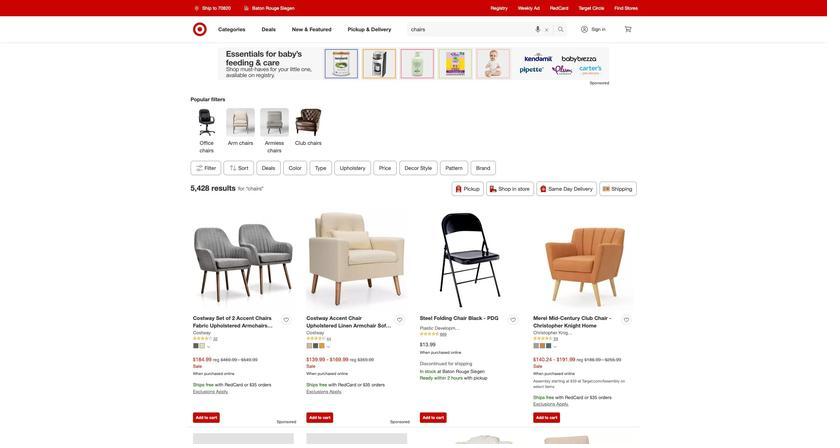 Task type: vqa. For each thing, say whether or not it's contained in the screenshot.
Gray image the all colors Element all colors icon
yes



Task type: describe. For each thing, give the bounding box(es) containing it.
gray image
[[193, 344, 199, 349]]

2 beige image from the left
[[307, 344, 312, 349]]

all colors image for 2nd all colors element from left
[[327, 346, 330, 349]]

all colors image for all colors element corresponding to gray image
[[207, 346, 210, 349]]

orange image
[[540, 344, 545, 349]]

gray image
[[534, 344, 539, 349]]

yellow image
[[319, 344, 324, 349]]

all colors element for gray image
[[554, 345, 557, 349]]

advertisement element
[[218, 48, 609, 80]]

gray image
[[313, 344, 318, 349]]



Task type: locate. For each thing, give the bounding box(es) containing it.
3 all colors element from the left
[[554, 345, 557, 349]]

1 all colors image from the left
[[207, 346, 210, 349]]

1 beige image from the left
[[200, 344, 205, 349]]

1 horizontal spatial all colors element
[[327, 345, 330, 349]]

steel folding chair black - pdg image
[[420, 210, 521, 311], [420, 210, 521, 311]]

all colors element
[[207, 345, 210, 349], [327, 345, 330, 349], [554, 345, 557, 349]]

costway set of 2 accent chairs fabric upholstered armchairs w/wooden legs beige/gray image
[[193, 210, 294, 311], [193, 210, 294, 311]]

1 all colors element from the left
[[207, 345, 210, 349]]

all colors element right teal image
[[554, 345, 557, 349]]

all colors image
[[207, 346, 210, 349], [327, 346, 330, 349]]

all colors element for gray image
[[207, 345, 210, 349]]

2 all colors element from the left
[[327, 345, 330, 349]]

beige image
[[200, 344, 205, 349], [307, 344, 312, 349]]

all colors image
[[554, 346, 557, 349]]

all colors image right gray image
[[207, 346, 210, 349]]

beige image right gray image
[[200, 344, 205, 349]]

1 horizontal spatial all colors image
[[327, 346, 330, 349]]

all colors element right gray image
[[207, 345, 210, 349]]

all colors image right "yellow" icon
[[327, 346, 330, 349]]

0 horizontal spatial all colors element
[[207, 345, 210, 349]]

2 horizontal spatial all colors element
[[554, 345, 557, 349]]

teal image
[[546, 344, 551, 349]]

0 horizontal spatial beige image
[[200, 344, 205, 349]]

linen talc swivel chair - threshold™ image
[[307, 434, 407, 445], [307, 434, 407, 445]]

costway modern tufted accent chair fabric armchair single sofa w/ rubber wood legs blue\ beige\grey image
[[533, 434, 634, 445], [533, 434, 634, 445]]

beige image left gray icon
[[307, 344, 312, 349]]

costway modern polyester fabric lazy chair single sofa chair w/ side pocket navy/beige/grey/brown image
[[420, 434, 521, 445], [420, 434, 521, 445]]

0 horizontal spatial all colors image
[[207, 346, 210, 349]]

costway accent chair upholstered linen armchair sofa chair w/waist pillow image
[[307, 210, 407, 311], [307, 210, 407, 311]]

What can we help you find? suggestions appear below search field
[[407, 22, 559, 37]]

1 horizontal spatial beige image
[[307, 344, 312, 349]]

linen olive swivel chair - threshold™ image
[[193, 434, 294, 445], [193, 434, 294, 445]]

2 all colors image from the left
[[327, 346, 330, 349]]

all colors element right "yellow" icon
[[327, 345, 330, 349]]

merel mid-century club chair - christopher knight home image
[[533, 210, 634, 311], [533, 210, 634, 311]]



